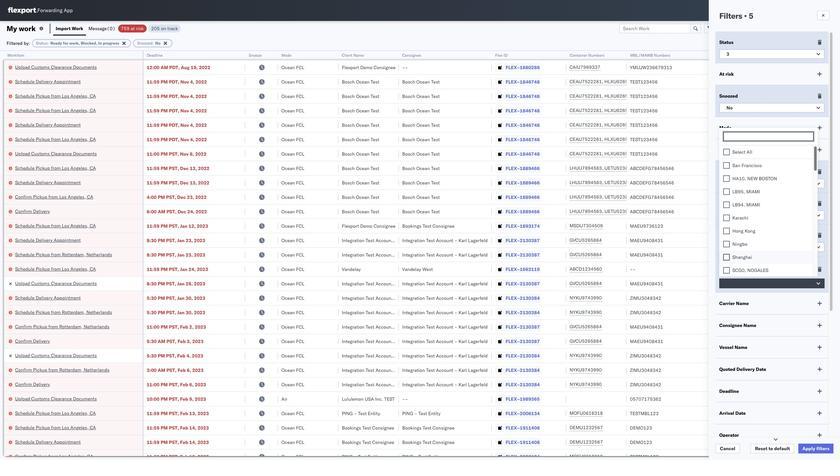 Task type: locate. For each thing, give the bounding box(es) containing it.
2 flexport from the top
[[342, 223, 359, 229]]

flex-1846748 button
[[495, 77, 541, 87], [495, 77, 541, 87], [495, 92, 541, 101], [495, 92, 541, 101], [495, 106, 541, 115], [495, 106, 541, 115], [495, 121, 541, 130], [495, 121, 541, 130], [495, 135, 541, 144], [495, 135, 541, 144], [495, 150, 541, 159], [495, 150, 541, 159]]

24, up 28,
[[189, 267, 196, 273]]

mbl/mawb
[[630, 53, 653, 58]]

schedule pickup from los angeles, ca link for 6th schedule pickup from los angeles, ca button from the bottom of the page
[[15, 136, 96, 143]]

am for 6:00
[[158, 209, 165, 215]]

schedule delivery appointment for 5:30 pm pst, jan 30, 2023
[[15, 295, 81, 301]]

gvcu5265864 for confirm delivery
[[570, 339, 602, 345]]

24 flex- from the top
[[506, 397, 520, 403]]

2 vertical spatial choi
[[767, 426, 777, 432]]

0 vertical spatial arrival
[[720, 201, 735, 207]]

0 vertical spatial snoozed
[[137, 41, 153, 45]]

pst, down 11:00 pm pst, nov 8, 2022
[[169, 166, 179, 172]]

flexport. image
[[8, 7, 37, 14]]

0 vertical spatial jaehyung choi - test destination agent
[[747, 267, 829, 273]]

numbers inside button
[[588, 53, 605, 58]]

flex-1846748
[[506, 79, 540, 85], [506, 93, 540, 99], [506, 108, 540, 114], [506, 122, 540, 128], [506, 137, 540, 143], [506, 151, 540, 157]]

1 14, from the top
[[189, 426, 197, 432]]

2023 right 28,
[[194, 281, 205, 287]]

5 upload from the top
[[15, 396, 30, 402]]

1 horizontal spatial mode
[[720, 125, 732, 131]]

0 horizontal spatial no
[[155, 41, 161, 45]]

netherlands for 5:30
[[86, 310, 112, 316]]

3 jaehyung from the top
[[747, 426, 766, 432]]

demu1232567 for jaehyung choi - test destination agent
[[570, 426, 603, 431]]

20 ocean fcl from the top
[[282, 339, 305, 345]]

schedule pickup from los angeles, ca link for second schedule pickup from los angeles, ca button from the bottom
[[15, 411, 96, 417]]

0 horizontal spatial status
[[36, 41, 48, 45]]

angeles, for schedule pickup from los angeles, ca 'link' for eighth schedule pickup from los angeles, ca button from the top
[[70, 425, 89, 431]]

arrival for arrival date
[[720, 411, 735, 417]]

nyku9743990
[[570, 296, 602, 301], [570, 310, 602, 316], [570, 353, 602, 359], [570, 368, 602, 374], [570, 382, 602, 388]]

1 schedule pickup from los angeles, ca link from the top
[[15, 93, 96, 99]]

dec up the 4:00 pm pst, dec 23, 2022
[[180, 180, 189, 186]]

am up 5:30 pm pst, feb 4, 2023
[[158, 339, 165, 345]]

0 horizontal spatial client
[[342, 53, 353, 58]]

hlxu8034992
[[640, 79, 672, 85], [640, 93, 672, 99], [640, 108, 672, 114], [640, 122, 672, 128], [640, 137, 672, 143], [640, 151, 672, 157]]

confirm pickup from rotterdam, netherlands
[[15, 324, 109, 330], [15, 368, 109, 373]]

port up ningbo on the bottom right of the page
[[732, 233, 741, 239]]

2 vertical spatial 8:30
[[147, 281, 157, 287]]

confirm delivery for 11:00 pm pst, feb 6, 2023
[[15, 382, 50, 388]]

8 11:59 from the top
[[147, 223, 160, 229]]

nov
[[181, 79, 189, 85], [181, 93, 189, 99], [181, 108, 189, 114], [181, 122, 189, 128], [181, 137, 189, 143], [180, 151, 189, 157]]

13,
[[190, 166, 197, 172], [190, 180, 197, 186], [189, 411, 197, 417]]

quoted
[[720, 367, 736, 373]]

snoozed down at risk
[[720, 93, 738, 99]]

pst, up the 4:00 pm pst, dec 23, 2022
[[169, 180, 179, 186]]

8,
[[190, 151, 194, 157]]

1 testmbl123 from the top
[[630, 411, 659, 417]]

: down 205 on the left top of page
[[153, 41, 154, 45]]

operator up cancel 'button'
[[720, 433, 739, 439]]

terminal (firms code)
[[720, 265, 757, 275]]

5 schedule pickup from los angeles, ca from the top
[[15, 223, 96, 229]]

lb94,
[[733, 202, 746, 208]]

0 vertical spatial --
[[402, 65, 408, 70]]

1 vertical spatial 11:59 pm pst, feb 14, 2023
[[147, 440, 209, 446]]

2 choi from the top
[[767, 267, 777, 273]]

filters
[[720, 11, 743, 21]]

pst, up "11:59 pm pst, jan 24, 2023"
[[166, 252, 176, 258]]

uetu5238478 for schedule pickup from los angeles, ca
[[605, 165, 637, 171]]

am right 3:00
[[158, 368, 165, 374]]

11:59 pm pst, feb 14, 2023 for test
[[147, 440, 209, 446]]

0 vertical spatial jaehyung
[[747, 238, 766, 244]]

2 confirm pickup from rotterdam, netherlands from the top
[[15, 368, 109, 373]]

filters
[[817, 447, 830, 452]]

netherlands for 8:30
[[86, 252, 112, 258]]

pst, down the 11:59 pm pst, jan 12, 2023
[[166, 238, 176, 244]]

0 vertical spatial 11:59 pm pst, dec 13, 2022
[[147, 166, 210, 172]]

customs for 11:00 pm pst, nov 8, 2022
[[31, 151, 50, 157]]

numbers inside "button"
[[654, 53, 670, 58]]

8:30 pm pst, jan 23, 2023 down the 11:59 pm pst, jan 12, 2023
[[147, 238, 205, 244]]

destination up assignment in the bottom right of the page
[[792, 426, 816, 432]]

0 horizontal spatial :
[[48, 41, 49, 45]]

2 2130384 from the top
[[520, 310, 540, 316]]

Search Shipments (/) text field
[[715, 6, 778, 15]]

ca for second schedule pickup from los angeles, ca button from the bottom
[[90, 411, 96, 417]]

5 1846748 from the top
[[520, 137, 540, 143]]

6 test123456 from the top
[[630, 151, 658, 157]]

16 fcl from the top
[[296, 281, 305, 287]]

jaehyung up 20
[[747, 426, 766, 432]]

4 flex-1889466 from the top
[[506, 209, 540, 215]]

2 mofu0618318 from the top
[[570, 454, 603, 460]]

resize handle column header for client name
[[391, 51, 399, 461]]

1 demo from the top
[[360, 65, 373, 70]]

upload customs clearance documents link for 11:00
[[15, 151, 97, 157]]

am right "6:00"
[[158, 209, 165, 215]]

None checkbox
[[724, 163, 730, 169], [724, 176, 730, 182], [724, 215, 730, 222], [724, 228, 730, 235], [724, 254, 730, 261], [724, 163, 730, 169], [724, 176, 730, 182], [724, 215, 730, 222], [724, 228, 730, 235], [724, 254, 730, 261]]

dec up 6:00 am pst, dec 24, 2022
[[177, 195, 186, 200]]

: for status
[[48, 41, 49, 45]]

24, for 2023
[[189, 267, 196, 273]]

batch action button
[[793, 23, 836, 33]]

nogales
[[748, 268, 769, 274]]

8:30 down "6:00"
[[147, 238, 157, 244]]

2 confirm delivery button from the top
[[15, 338, 50, 346]]

14, down 11:59 pm pst, feb 13, 2023
[[189, 426, 197, 432]]

blocked,
[[81, 41, 97, 45]]

am right 12:00
[[161, 65, 168, 70]]

30, down 28,
[[186, 296, 193, 302]]

2 button
[[720, 243, 825, 252]]

2023 right 2,
[[195, 325, 206, 330]]

upload
[[15, 64, 30, 70], [15, 151, 30, 157], [15, 281, 30, 287], [15, 353, 30, 359], [15, 396, 30, 402]]

quoted delivery date
[[720, 367, 767, 373]]

miami right lb94,
[[747, 202, 761, 208]]

confirm delivery for 5:30 am pst, feb 3, 2023
[[15, 339, 50, 345]]

14 ocean fcl from the top
[[282, 252, 305, 258]]

forwarding app link
[[8, 7, 73, 14]]

lhuu7894563, for confirm delivery
[[570, 209, 604, 215]]

port down san francisco
[[743, 169, 753, 175]]

20 flex- from the top
[[506, 339, 520, 345]]

ping
[[342, 411, 353, 417], [402, 411, 413, 417], [342, 455, 353, 461], [402, 455, 413, 461]]

24,
[[187, 209, 195, 215], [189, 267, 196, 273]]

confirm delivery link for 6:00
[[15, 208, 50, 215]]

4 schedule pickup from los angeles, ca from the top
[[15, 165, 96, 171]]

1 test123456 from the top
[[630, 79, 658, 85]]

1 11:59 pm pst, dec 13, 2022 from the top
[[147, 166, 210, 172]]

0 vertical spatial date
[[756, 367, 767, 373]]

3 choi from the top
[[767, 426, 777, 432]]

9 flex- from the top
[[506, 180, 520, 186]]

19 fcl from the top
[[296, 325, 305, 330]]

0 vertical spatial flex-2006134
[[506, 411, 540, 417]]

1 upload customs clearance documents button from the top
[[15, 64, 97, 71]]

demu1232567 for test 20 wi team assignment
[[570, 440, 603, 446]]

5:30 up 5:30 pm pst, feb 4, 2023
[[147, 339, 157, 345]]

savant for schedule pickup from los angeles, ca
[[762, 108, 776, 114]]

clearance for 12:00 am pdt, aug 19, 2022
[[51, 64, 72, 70]]

1 lhuu7894563, from the top
[[570, 165, 604, 171]]

6 ceau7522281, hlxu6269489, hlxu8034992 from the top
[[570, 151, 672, 157]]

0 horizontal spatial client name
[[342, 53, 364, 58]]

schedule pickup from rotterdam, netherlands for 5:30 pm pst, jan 30, 2023
[[15, 310, 112, 316]]

0 horizontal spatial date
[[736, 411, 746, 417]]

1 vertical spatial 6,
[[189, 382, 194, 388]]

pickup for first schedule pickup from los angeles, ca button from the top of the page
[[36, 93, 50, 99]]

1 vertical spatial no
[[727, 105, 733, 111]]

feb down 11:59 pm pst, feb 13, 2023
[[180, 426, 188, 432]]

1 horizontal spatial vandelay
[[402, 267, 421, 273]]

2 14, from the top
[[189, 440, 197, 446]]

8:30 pm pst, jan 28, 2023
[[147, 281, 205, 287]]

schedule pickup from los angeles, ca link for first schedule pickup from los angeles, ca button from the top of the page
[[15, 93, 96, 99]]

17 fcl from the top
[[296, 296, 305, 302]]

0 horizontal spatial numbers
[[588, 53, 605, 58]]

14, for jaehyung choi - test destination agent
[[189, 426, 197, 432]]

1 vertical spatial mofu0618318
[[570, 454, 603, 460]]

None text field
[[726, 134, 814, 140]]

1 mofu0618318 from the top
[[570, 411, 603, 417]]

9 ocean fcl from the top
[[282, 180, 305, 186]]

0 vertical spatial deadline
[[147, 53, 163, 58]]

0 vertical spatial confirm pickup from rotterdam, netherlands
[[15, 324, 109, 330]]

inc.
[[375, 397, 383, 403]]

los for 'confirm pickup from los angeles, ca' 'button' associated with 11:59 pm pst, feb 16, 2023
[[59, 454, 67, 460]]

file
[[728, 25, 736, 31]]

0 vertical spatial 8:30
[[147, 238, 157, 244]]

resize handle column header for workitem
[[135, 51, 143, 461]]

24, up 12,
[[187, 209, 195, 215]]

1 11:59 from the top
[[147, 79, 160, 85]]

1 vertical spatial jaehyung
[[747, 267, 766, 273]]

omkar for schedule delivery appointment
[[747, 122, 760, 128]]

flex-1660288 button
[[495, 63, 541, 72], [495, 63, 541, 72]]

0 vertical spatial confirm delivery button
[[15, 208, 50, 216]]

3 confirm delivery button from the top
[[15, 382, 50, 389]]

upload customs clearance documents for 11:00
[[15, 151, 97, 157]]

0 vertical spatial flexport
[[342, 65, 359, 70]]

departure port
[[720, 169, 753, 175]]

23,
[[187, 195, 194, 200], [186, 238, 193, 244], [186, 252, 193, 258]]

2 vertical spatial agent
[[817, 426, 829, 432]]

container numbers button
[[567, 52, 620, 58]]

schedule pickup from los angeles, ca link for 5th schedule pickup from los angeles, ca button from the top of the page
[[15, 223, 96, 229]]

pst, down 10:00 pm pst, feb 9, 2023
[[169, 411, 179, 417]]

flex-1662119 button
[[495, 265, 541, 274], [495, 265, 541, 274]]

5 ceau7522281, hlxu6269489, hlxu8034992 from the top
[[570, 137, 672, 143]]

pst, left 16,
[[169, 455, 179, 461]]

port down lb95,
[[736, 201, 745, 207]]

from for 1st confirm pickup from rotterdam, netherlands 'button' from the bottom
[[48, 368, 58, 373]]

flex-2006134
[[506, 411, 540, 417], [506, 455, 540, 461]]

19 flex- from the top
[[506, 325, 520, 330]]

flex-2130387 for confirm delivery
[[506, 339, 540, 345]]

0 vertical spatial 3 button
[[720, 49, 825, 59]]

2 demu1232567 from the top
[[570, 440, 603, 446]]

8:30 pm pst, jan 23, 2023 up "11:59 pm pst, jan 24, 2023"
[[147, 252, 205, 258]]

work
[[19, 24, 36, 33]]

4 schedule from the top
[[15, 122, 35, 128]]

1 arrival from the top
[[720, 201, 735, 207]]

(0)
[[107, 25, 115, 31]]

los for sixth schedule pickup from los angeles, ca button from the top of the page
[[62, 266, 69, 272]]

0 vertical spatial demo
[[360, 65, 373, 70]]

5 flex-1846748 from the top
[[506, 137, 540, 143]]

8 ocean fcl from the top
[[282, 166, 305, 172]]

miami for lb94, miami
[[747, 202, 761, 208]]

action
[[818, 25, 832, 31]]

0 vertical spatial miami
[[747, 189, 761, 195]]

1 vertical spatial confirm pickup from los angeles, ca button
[[15, 454, 93, 461]]

1 horizontal spatial numbers
[[654, 53, 670, 58]]

jaehyung right scg0,
[[747, 267, 766, 273]]

5:30 up 3:00
[[147, 353, 157, 359]]

None checkbox
[[724, 149, 730, 156], [724, 189, 730, 195], [724, 202, 730, 208], [724, 241, 730, 248], [724, 268, 730, 274], [724, 149, 730, 156], [724, 189, 730, 195], [724, 202, 730, 208], [724, 241, 730, 248], [724, 268, 730, 274]]

client inside client name button
[[342, 53, 353, 58]]

-- for flex-1989365
[[402, 397, 408, 403]]

2 vertical spatial confirm delivery link
[[15, 382, 50, 388]]

2023 right 9,
[[195, 397, 206, 403]]

0 vertical spatial choi
[[767, 238, 777, 244]]

3 clearance from the top
[[51, 281, 72, 287]]

6 appointment from the top
[[54, 440, 81, 446]]

gvcu5265864 for confirm pickup from rotterdam, netherlands
[[570, 324, 602, 330]]

1 horizontal spatial risk
[[726, 71, 734, 77]]

miami down ulaanbaatar railway station
[[747, 189, 761, 195]]

18 flex- from the top
[[506, 310, 520, 316]]

0 vertical spatial port
[[743, 169, 753, 175]]

jaehyung choi - test destination agent up assignment in the bottom right of the page
[[747, 426, 829, 432]]

los for 5th schedule pickup from los angeles, ca button from the top of the page
[[62, 223, 69, 229]]

0 vertical spatial confirm pickup from los angeles, ca
[[15, 194, 93, 200]]

1 8:30 pm pst, jan 23, 2023 from the top
[[147, 238, 205, 244]]

upload customs clearance documents link for 12:00
[[15, 64, 97, 70]]

2 vertical spatial 23,
[[186, 252, 193, 258]]

5:30 pm pst, jan 30, 2023
[[147, 296, 205, 302], [147, 310, 205, 316]]

savant
[[762, 65, 776, 70], [762, 79, 776, 85], [762, 108, 776, 114], [762, 122, 776, 128]]

delivery for 5:30 am pst, feb 3, 2023
[[33, 339, 50, 345]]

status down file
[[720, 39, 734, 45]]

omkar savant for schedule delivery appointment
[[747, 122, 776, 128]]

1 miami from the top
[[747, 189, 761, 195]]

1 vertical spatial snoozed
[[720, 93, 738, 99]]

2 vertical spatial 13,
[[189, 411, 197, 417]]

2 vertical spatial --
[[402, 397, 408, 403]]

0 vertical spatial demo123
[[630, 426, 652, 432]]

1 vertical spatial 3
[[727, 213, 730, 219]]

import work
[[56, 25, 83, 31]]

dec up the 11:59 pm pst, jan 12, 2023
[[178, 209, 186, 215]]

appointment for 11:59 pm pst, dec 13, 2022
[[54, 180, 81, 186]]

destination for --
[[792, 267, 816, 273]]

actions
[[808, 53, 821, 58]]

5 clearance from the top
[[51, 396, 72, 402]]

ulaanbaatar
[[727, 181, 754, 187]]

confirm pickup from rotterdam, netherlands button
[[15, 324, 109, 331], [15, 367, 109, 374]]

testmbl123 for 11:59 pm pst, feb 13, 2023
[[630, 411, 659, 417]]

los for seventh schedule pickup from los angeles, ca button from the bottom of the page
[[62, 108, 69, 113]]

snooze
[[249, 53, 262, 58]]

5 gvcu5265864 from the top
[[570, 339, 602, 345]]

status
[[720, 39, 734, 45], [36, 41, 48, 45]]

assignment
[[780, 440, 804, 446]]

port for departure port
[[743, 169, 753, 175]]

angeles, for schedule pickup from los angeles, ca 'link' associated with 6th schedule pickup from los angeles, ca button from the bottom of the page
[[70, 136, 89, 142]]

1 fcl from the top
[[296, 65, 305, 70]]

3 upload customs clearance documents link from the top
[[15, 281, 97, 287]]

appointment for 8:30 pm pst, jan 23, 2023
[[54, 238, 81, 243]]

feb left 16,
[[180, 455, 188, 461]]

0 vertical spatial confirm pickup from rotterdam, netherlands button
[[15, 324, 109, 331]]

0 vertical spatial 24,
[[187, 209, 195, 215]]

upload for 12:00 am pdt, aug 19, 2022
[[15, 64, 30, 70]]

3,
[[187, 339, 191, 345]]

mode inside button
[[282, 53, 292, 58]]

omkar savant for schedule pickup from los angeles, ca
[[747, 108, 776, 114]]

0 vertical spatial 30,
[[186, 296, 193, 302]]

jan
[[180, 223, 187, 229], [177, 238, 185, 244], [177, 252, 185, 258], [180, 267, 187, 273], [177, 281, 185, 287], [177, 296, 185, 302], [177, 310, 185, 316]]

1 horizontal spatial no
[[727, 105, 733, 111]]

los for second schedule pickup from los angeles, ca button from the bottom
[[62, 411, 69, 417]]

1 vertical spatial 11:59 pm pst, dec 13, 2022
[[147, 180, 210, 186]]

1 vertical spatial 11:00
[[147, 325, 160, 330]]

6 schedule delivery appointment link from the top
[[15, 439, 81, 446]]

confirm delivery button for 5:30 am pst, feb 3, 2023
[[15, 338, 50, 346]]

1889466 for schedule pickup from los angeles, ca
[[520, 166, 540, 172]]

6, up the 11:00 pm pst, feb 6, 2023
[[187, 368, 191, 374]]

client name button
[[339, 52, 393, 58]]

confirm pickup from los angeles, ca link for 11:59 pm pst, feb 16, 2023
[[15, 454, 93, 461]]

angeles, for schedule pickup from los angeles, ca 'link' associated with sixth schedule pickup from los angeles, ca button from the top of the page
[[70, 266, 89, 272]]

delivery for 5:30 pm pst, jan 30, 2023
[[36, 295, 53, 301]]

1 vertical spatial confirm pickup from rotterdam, netherlands button
[[15, 367, 109, 374]]

12 11:59 from the top
[[147, 440, 160, 446]]

lululemon usa inc. test
[[342, 397, 395, 403]]

0 vertical spatial 1911408
[[520, 426, 540, 432]]

1 vertical spatial confirm pickup from rotterdam, netherlands
[[15, 368, 109, 373]]

19,
[[191, 65, 198, 70]]

4 clearance from the top
[[51, 353, 72, 359]]

1 schedule pickup from rotterdam, netherlands button from the top
[[15, 252, 112, 259]]

0 horizontal spatial snoozed
[[137, 41, 153, 45]]

ceau7522281, hlxu6269489, hlxu8034992
[[570, 79, 672, 85], [570, 93, 672, 99], [570, 108, 672, 114], [570, 122, 672, 128], [570, 137, 672, 143], [570, 151, 672, 157]]

jaehyung choi - test destination agent
[[747, 267, 829, 273], [747, 426, 829, 432]]

default
[[775, 447, 790, 452]]

1 vertical spatial confirm delivery
[[15, 339, 50, 345]]

13, up the 4:00 pm pst, dec 23, 2022
[[190, 180, 197, 186]]

confirm
[[15, 194, 32, 200], [15, 209, 32, 215], [15, 324, 32, 330], [15, 339, 32, 345], [15, 368, 32, 373], [15, 382, 32, 388], [15, 454, 32, 460]]

batch action
[[804, 25, 832, 31]]

11 schedule from the top
[[15, 266, 35, 272]]

ulaanbaatar railway station
[[727, 181, 789, 187]]

jaehyung down kong
[[747, 238, 766, 244]]

1 vertical spatial 8:30 pm pst, jan 23, 2023
[[147, 252, 205, 258]]

1989365
[[520, 397, 540, 403]]

1 flex- from the top
[[506, 65, 520, 70]]

1 vertical spatial 8:30
[[147, 252, 157, 258]]

0 horizontal spatial deadline
[[147, 53, 163, 58]]

1 maeu9408431 from the top
[[630, 238, 664, 244]]

choi down 2 button
[[767, 267, 777, 273]]

lhuu7894563,
[[570, 165, 604, 171], [570, 180, 604, 186], [570, 194, 604, 200], [570, 209, 604, 215]]

2 flex-1846748 from the top
[[506, 93, 540, 99]]

1 flex-1889466 from the top
[[506, 166, 540, 172]]

apply filters button
[[799, 445, 834, 454]]

1 vertical spatial 30,
[[186, 310, 193, 316]]

0 vertical spatial confirm pickup from los angeles, ca button
[[15, 194, 93, 201]]

3 schedule pickup from los angeles, ca from the top
[[15, 136, 96, 142]]

1 horizontal spatial snoozed
[[720, 93, 738, 99]]

1 vertical spatial flexport demo consignee
[[342, 223, 396, 229]]

1 horizontal spatial :
[[153, 41, 154, 45]]

1 flex-2006134 from the top
[[506, 411, 540, 417]]

pickup
[[36, 93, 50, 99], [36, 108, 50, 113], [36, 136, 50, 142], [36, 165, 50, 171], [33, 194, 47, 200], [36, 223, 50, 229], [36, 252, 50, 258], [36, 266, 50, 272], [36, 310, 50, 316], [33, 324, 47, 330], [33, 368, 47, 373], [36, 411, 50, 417], [36, 425, 50, 431], [33, 454, 47, 460]]

1 vertical spatial 5:30 pm pst, jan 30, 2023
[[147, 310, 205, 316]]

carrier name
[[720, 301, 749, 307]]

netherlands for 3:00
[[84, 368, 109, 373]]

choi up team
[[767, 426, 777, 432]]

angeles, for schedule pickup from los angeles, ca 'link' for 5th schedule pickup from los angeles, ca button from the top of the page
[[70, 223, 89, 229]]

operator down the exception
[[747, 53, 762, 58]]

0 vertical spatial testmbl123
[[630, 411, 659, 417]]

snoozed down 205 on the left top of page
[[137, 41, 153, 45]]

1 vertical spatial confirm pickup from rotterdam, netherlands link
[[15, 367, 109, 374]]

ca for 4th schedule pickup from los angeles, ca button from the top
[[90, 165, 96, 171]]

1 hlxu6269489, from the top
[[605, 79, 638, 85]]

5:30 pm pst, jan 30, 2023 down 8:30 pm pst, jan 28, 2023
[[147, 296, 205, 302]]

1 vertical spatial 3 button
[[720, 211, 825, 221]]

4 appointment from the top
[[54, 238, 81, 243]]

1 vertical spatial client name
[[720, 147, 747, 153]]

1 vertical spatial client
[[720, 147, 733, 153]]

deadline inside button
[[147, 53, 163, 58]]

13, down 9,
[[189, 411, 197, 417]]

0 vertical spatial confirm pickup from rotterdam, netherlands link
[[15, 324, 109, 330]]

205
[[151, 25, 160, 31]]

6, for 3:00 am pst, feb 6, 2023
[[187, 368, 191, 374]]

0 vertical spatial demu1232567
[[570, 426, 603, 431]]

5:30 pm pst, jan 30, 2023 up 11:00 pm pst, feb 2, 2023
[[147, 310, 205, 316]]

0 horizontal spatial risk
[[136, 25, 144, 31]]

upload customs clearance documents link
[[15, 64, 97, 70], [15, 151, 97, 157], [15, 281, 97, 287], [15, 353, 97, 359], [15, 396, 97, 403]]

8:30 down "11:59 pm pst, jan 24, 2023"
[[147, 281, 157, 287]]

0 vertical spatial 3
[[727, 51, 730, 57]]

los for 4th schedule pickup from los angeles, ca button from the top
[[62, 165, 69, 171]]

1 vertical spatial 2006134
[[520, 455, 540, 461]]

3 8:30 from the top
[[147, 281, 157, 287]]

: left ready
[[48, 41, 49, 45]]

choi left origin
[[767, 238, 777, 244]]

27 ocean fcl from the top
[[282, 455, 305, 461]]

2023 up 11:00 pm pst, feb 2, 2023
[[194, 310, 205, 316]]

1911408 for test 20 wi team assignment
[[520, 440, 540, 446]]

numbers up ymluw236679313
[[654, 53, 670, 58]]

numbers up caiu7969337
[[588, 53, 605, 58]]

1 horizontal spatial status
[[720, 39, 734, 45]]

3 upload customs clearance documents button from the top
[[15, 396, 97, 403]]

5
[[749, 11, 754, 21]]

select
[[733, 149, 746, 155]]

0 vertical spatial 5:30 pm pst, jan 30, 2023
[[147, 296, 205, 302]]

5 flex-2130384 from the top
[[506, 382, 540, 388]]

5 flex-2130387 from the top
[[506, 339, 540, 345]]

2022
[[199, 65, 210, 70], [196, 79, 207, 85], [196, 93, 207, 99], [196, 108, 207, 114], [196, 122, 207, 128], [196, 137, 207, 143], [195, 151, 207, 157], [198, 166, 210, 172], [198, 180, 210, 186], [195, 195, 207, 200], [196, 209, 207, 215]]

2 test123456 from the top
[[630, 93, 658, 99]]

import
[[56, 25, 71, 31]]

caiu7969337
[[570, 64, 601, 70]]

11:59 pm pst, feb 14, 2023 down 11:59 pm pst, feb 13, 2023
[[147, 426, 209, 432]]

status left ready
[[36, 41, 48, 45]]

documents for 10:00 pm pst, feb 9, 2023
[[73, 396, 97, 402]]

1 nyku9743990 from the top
[[570, 296, 602, 301]]

clearance
[[51, 64, 72, 70], [51, 151, 72, 157], [51, 281, 72, 287], [51, 353, 72, 359], [51, 396, 72, 402]]

destination down origin
[[792, 267, 816, 273]]

23, up 6:00 am pst, dec 24, 2022
[[187, 195, 194, 200]]

confirm pickup from los angeles, ca button for 11:59 pm pst, feb 16, 2023
[[15, 454, 93, 461]]

6 confirm from the top
[[15, 382, 32, 388]]

0 vertical spatial schedule pickup from rotterdam, netherlands button
[[15, 252, 112, 259]]

pickup for 6th schedule pickup from los angeles, ca button from the bottom of the page
[[36, 136, 50, 142]]

5 schedule pickup from los angeles, ca link from the top
[[15, 223, 96, 229]]

0 vertical spatial 2006134
[[520, 411, 540, 417]]

11:59 pm pst, feb 16, 2023
[[147, 455, 209, 461]]

2 vertical spatial 11:00
[[147, 382, 160, 388]]

0 vertical spatial 6,
[[187, 368, 191, 374]]

30, up 2,
[[186, 310, 193, 316]]

flex-1662119
[[506, 267, 540, 273]]

flexport
[[342, 65, 359, 70], [342, 223, 359, 229]]

1 vertical spatial agent
[[817, 267, 829, 273]]

0 vertical spatial mofu0618318
[[570, 411, 603, 417]]

1 vertical spatial flex-1911408
[[506, 440, 540, 446]]

0 vertical spatial client name
[[342, 53, 364, 58]]

1 3 from the top
[[727, 51, 730, 57]]

upload customs clearance documents button for 12:00 am pdt, aug 19, 2022
[[15, 64, 97, 71]]

1 horizontal spatial operator
[[747, 53, 762, 58]]

pickup for 8:30 pm pst, jan 23, 2023 schedule pickup from rotterdam, netherlands button
[[36, 252, 50, 258]]

23, up "11:59 pm pst, jan 24, 2023"
[[186, 252, 193, 258]]

0 vertical spatial confirm pickup from los angeles, ca link
[[15, 194, 93, 200]]

4 abcdefg78456546 from the top
[[630, 209, 674, 215]]

gvcu5265864
[[570, 238, 602, 244], [570, 252, 602, 258], [570, 281, 602, 287], [570, 324, 602, 330], [570, 339, 602, 345]]

shanghai
[[733, 255, 752, 261]]

3 confirm from the top
[[15, 324, 32, 330]]

ca for eighth schedule pickup from los angeles, ca button from the top
[[90, 425, 96, 431]]

4:00 pm pst, dec 23, 2022
[[147, 195, 207, 200]]

23, down 12,
[[186, 238, 193, 244]]

14, up 16,
[[189, 440, 197, 446]]

2 lhuu7894563, from the top
[[570, 180, 604, 186]]

4 2130384 from the top
[[520, 368, 540, 374]]

16 schedule from the top
[[15, 440, 35, 446]]

2 uetu5238478 from the top
[[605, 180, 637, 186]]

uetu5238478 for schedule delivery appointment
[[605, 180, 637, 186]]

by:
[[24, 40, 30, 46]]

resize handle column header for flex id
[[559, 51, 567, 461]]

1889466 for confirm delivery
[[520, 209, 540, 215]]

pst, down 8:30 pm pst, jan 28, 2023
[[166, 296, 176, 302]]

2023 right 3,
[[192, 339, 204, 345]]

2 schedule from the top
[[15, 93, 35, 99]]

demo123 for jaehyung choi - test destination agent
[[630, 426, 652, 432]]

delivery for 11:00 pm pst, feb 6, 2023
[[33, 382, 50, 388]]

1 flexport demo consignee from the top
[[342, 65, 396, 70]]

feb down 10:00 pm pst, feb 9, 2023
[[180, 411, 188, 417]]

schedule
[[15, 79, 35, 85], [15, 93, 35, 99], [15, 108, 35, 113], [15, 122, 35, 128], [15, 136, 35, 142], [15, 165, 35, 171], [15, 180, 35, 186], [15, 223, 35, 229], [15, 238, 35, 243], [15, 252, 35, 258], [15, 266, 35, 272], [15, 295, 35, 301], [15, 310, 35, 316], [15, 411, 35, 417], [15, 425, 35, 431], [15, 440, 35, 446]]

2023 down 12,
[[194, 238, 205, 244]]

3 down arrival port
[[727, 213, 730, 219]]

flexport for --
[[342, 65, 359, 70]]

deadline down quoted on the right bottom of page
[[720, 389, 739, 395]]

11:00 for 11:00 pm pst, feb 2, 2023
[[147, 325, 160, 330]]

11:59 pm pst, dec 13, 2022 up the 4:00 pm pst, dec 23, 2022
[[147, 180, 210, 186]]

1 vertical spatial schedule pickup from rotterdam, netherlands link
[[15, 309, 112, 316]]

flex-2130387 button
[[495, 236, 541, 245], [495, 236, 541, 245], [495, 251, 541, 260], [495, 251, 541, 260], [495, 280, 541, 289], [495, 280, 541, 289], [495, 323, 541, 332], [495, 323, 541, 332], [495, 337, 541, 347], [495, 337, 541, 347]]

2 vertical spatial upload customs clearance documents button
[[15, 396, 97, 403]]

0 vertical spatial 14,
[[189, 426, 197, 432]]

0 vertical spatial confirm delivery
[[15, 209, 50, 215]]

jan up "11:59 pm pst, jan 24, 2023"
[[177, 252, 185, 258]]

team
[[768, 440, 779, 446]]

list box
[[720, 146, 813, 461]]

1 vertical spatial upload customs clearance documents button
[[15, 151, 97, 158]]

pdt, for upload customs clearance documents link for 12:00
[[169, 65, 180, 70]]

1 horizontal spatial client
[[720, 147, 733, 153]]

departure
[[720, 169, 742, 175]]

1 upload from the top
[[15, 64, 30, 70]]

5 ceau7522281, from the top
[[570, 137, 604, 143]]

resize handle column header
[[135, 51, 143, 461], [238, 51, 246, 461], [270, 51, 278, 461], [331, 51, 339, 461], [391, 51, 399, 461], [484, 51, 492, 461], [559, 51, 567, 461], [619, 51, 627, 461], [735, 51, 743, 461], [796, 51, 804, 461], [824, 51, 832, 461]]

12 fcl from the top
[[296, 223, 305, 229]]

2 confirm delivery link from the top
[[15, 338, 50, 345]]

1 vertical spatial 23,
[[186, 238, 193, 244]]

snoozed for snoozed : no
[[137, 41, 153, 45]]

angeles, for schedule pickup from los angeles, ca 'link' related to 4th schedule pickup from los angeles, ca button from the top
[[70, 165, 89, 171]]

1 vertical spatial arrival
[[720, 411, 735, 417]]

jan up 28,
[[180, 267, 187, 273]]

5 test123456 from the top
[[630, 137, 658, 143]]

flex-1893174 button
[[495, 222, 541, 231], [495, 222, 541, 231]]

pst, up 5:30 pm pst, feb 4, 2023
[[167, 339, 177, 345]]

schedule delivery appointment button for 5:30 pm pst, jan 30, 2023
[[15, 295, 81, 302]]

2 vertical spatial jaehyung
[[747, 426, 766, 432]]

5 schedule delivery appointment from the top
[[15, 295, 81, 301]]

1 horizontal spatial date
[[756, 367, 767, 373]]

11:59 pm pst, feb 14, 2023 up 11:59 pm pst, feb 16, 2023
[[147, 440, 209, 446]]

bookings
[[402, 223, 422, 229], [342, 426, 361, 432], [402, 426, 422, 432], [342, 440, 361, 446], [402, 440, 422, 446]]

message (0)
[[89, 25, 115, 31]]

13 11:59 from the top
[[147, 455, 160, 461]]

1 5:30 from the top
[[147, 296, 157, 302]]

1 5:30 pm pst, jan 30, 2023 from the top
[[147, 296, 205, 302]]

my work
[[7, 24, 36, 33]]

1 vertical spatial confirm delivery link
[[15, 338, 50, 345]]

consignee inside button
[[402, 53, 421, 58]]

final
[[720, 233, 731, 239]]

flex-1889466 for schedule delivery appointment
[[506, 180, 540, 186]]

2006134 for 11:59 pm pst, feb 13, 2023
[[520, 411, 540, 417]]

ulaanbaatar railway station button
[[720, 179, 825, 189]]



Task type: vqa. For each thing, say whether or not it's contained in the screenshot.


Task type: describe. For each thing, give the bounding box(es) containing it.
air
[[282, 397, 288, 403]]

0 vertical spatial operator
[[747, 53, 762, 58]]

schedule delivery appointment link for 11:59 pm pst, feb 14, 2023
[[15, 439, 81, 446]]

pst, down the 4:00 pm pst, dec 23, 2022
[[167, 209, 177, 215]]

container
[[570, 53, 587, 58]]

3 nyku9743990 from the top
[[570, 353, 602, 359]]

confirm delivery for 6:00 am pst, dec 24, 2022
[[15, 209, 50, 215]]

pickup for 'confirm pickup from los angeles, ca' 'button' associated with 11:59 pm pst, feb 16, 2023
[[33, 454, 47, 460]]

11:59 pm pst, feb 14, 2023 for jaehyung
[[147, 426, 209, 432]]

resize handle column header for deadline
[[238, 51, 246, 461]]

4 upload customs clearance documents link from the top
[[15, 353, 97, 359]]

testmbl123 for 11:59 pm pst, feb 16, 2023
[[630, 455, 659, 461]]

11:59 pm pst, feb 13, 2023
[[147, 411, 209, 417]]

vandelay for vandelay
[[342, 267, 361, 273]]

hong
[[733, 229, 744, 234]]

os
[[822, 8, 828, 13]]

abcd1234560
[[570, 267, 602, 273]]

13 schedule from the top
[[15, 310, 35, 316]]

20 fcl from the top
[[296, 339, 305, 345]]

1 zimu3048342 from the top
[[630, 296, 662, 302]]

•
[[745, 11, 747, 21]]

ca for 6th schedule pickup from los angeles, ca button from the bottom of the page
[[90, 136, 96, 142]]

6:00 am pst, dec 24, 2022
[[147, 209, 207, 215]]

flex-2006134 for 11:59 pm pst, feb 16, 2023
[[506, 455, 540, 461]]

vandelay west
[[402, 267, 433, 273]]

ningbo
[[733, 242, 748, 248]]

2,
[[189, 325, 194, 330]]

mofu0618318 for 11:59 pm pst, feb 13, 2023
[[570, 411, 603, 417]]

los for 'confirm pickup from los angeles, ca' 'button' for 4:00 pm pst, dec 23, 2022
[[59, 194, 67, 200]]

pst, left 8,
[[169, 151, 179, 157]]

code)
[[720, 269, 736, 275]]

6 flex- from the top
[[506, 137, 520, 143]]

cancel button
[[716, 445, 740, 454]]

2 hlxu8034992 from the top
[[640, 93, 672, 99]]

19 ocean fcl from the top
[[282, 325, 305, 330]]

pst, up 3:00 am pst, feb 6, 2023
[[166, 353, 176, 359]]

flex-2130387 for schedule delivery appointment
[[506, 238, 540, 244]]

25 fcl from the top
[[296, 426, 305, 432]]

delivery for 8:30 pm pst, jan 23, 2023
[[36, 238, 53, 243]]

agent for --
[[817, 267, 829, 273]]

upload customs clearance documents button for 10:00 pm pst, feb 9, 2023
[[15, 396, 97, 403]]

schedule delivery appointment for 11:59 pm pdt, nov 4, 2022
[[15, 122, 81, 128]]

1911408 for jaehyung choi - test destination agent
[[520, 426, 540, 432]]

from for second schedule pickup from los angeles, ca button from the bottom
[[51, 411, 61, 417]]

forwarding
[[37, 7, 62, 14]]

flex
[[495, 53, 503, 58]]

11 resize handle column header from the left
[[824, 51, 832, 461]]

2023 up 10:00 pm pst, feb 9, 2023
[[195, 382, 206, 388]]

6 schedule from the top
[[15, 165, 35, 171]]

4 documents from the top
[[73, 353, 97, 359]]

2130387 for confirm delivery
[[520, 339, 540, 345]]

pdt, for schedule pickup from los angeles, ca 'link' associated with seventh schedule pickup from los angeles, ca button from the bottom of the page
[[169, 108, 179, 114]]

workitem button
[[4, 52, 136, 58]]

snoozed : no
[[137, 41, 161, 45]]

14 flex- from the top
[[506, 252, 520, 258]]

759
[[121, 25, 130, 31]]

2 gvcu5265864 from the top
[[570, 252, 602, 258]]

4 ceau7522281, hlxu6269489, hlxu8034992 from the top
[[570, 122, 672, 128]]

4 zimu3048342 from the top
[[630, 368, 662, 374]]

abcdefg78456546 for confirm delivery
[[630, 209, 674, 215]]

reset to default
[[755, 447, 790, 452]]

customs for 10:00 pm pst, feb 9, 2023
[[31, 396, 50, 402]]

12:00 am pdt, aug 19, 2022
[[147, 65, 210, 70]]

1 schedule delivery appointment link from the top
[[15, 78, 81, 85]]

1 schedule delivery appointment from the top
[[15, 79, 81, 85]]

documents for 11:00 pm pst, nov 8, 2022
[[73, 151, 97, 157]]

3 fcl from the top
[[296, 93, 305, 99]]

4 confirm from the top
[[15, 339, 32, 345]]

3 flex- from the top
[[506, 93, 520, 99]]

23, for schedule pickup from rotterdam, netherlands
[[186, 252, 193, 258]]

5:30 am pst, feb 3, 2023
[[147, 339, 204, 345]]

schedule delivery appointment button for 11:59 pm pst, feb 14, 2023
[[15, 439, 81, 447]]

3 flex-2130387 from the top
[[506, 281, 540, 287]]

pst, down 11:59 pm pst, feb 13, 2023
[[169, 426, 179, 432]]

wi
[[763, 440, 767, 446]]

vessel name
[[720, 345, 748, 351]]

confirm pickup from los angeles, ca button for 4:00 pm pst, dec 23, 2022
[[15, 194, 93, 201]]

angeles, for first schedule pickup from los angeles, ca button from the top of the page schedule pickup from los angeles, ca 'link'
[[70, 93, 89, 99]]

feb left 2,
[[180, 325, 188, 330]]

2023 down 11:59 pm pst, feb 13, 2023
[[198, 426, 209, 432]]

2023 right 16,
[[198, 455, 209, 461]]

2 flex- from the top
[[506, 79, 520, 85]]

mbl/mawb numbers
[[630, 53, 670, 58]]

final port
[[720, 233, 741, 239]]

(firms
[[740, 265, 757, 271]]

21 ocean fcl from the top
[[282, 353, 305, 359]]

appointment for 5:30 pm pst, jan 30, 2023
[[54, 295, 81, 301]]

dec for schedule pickup from los angeles, ca
[[180, 166, 189, 172]]

clearance for 10:00 pm pst, feb 9, 2023
[[51, 396, 72, 402]]

4 hlxu6269489, from the top
[[605, 122, 638, 128]]

2023 up 3:00 am pst, feb 6, 2023
[[192, 353, 203, 359]]

name inside client name button
[[354, 53, 364, 58]]

2023 up "11:59 pm pst, jan 24, 2023"
[[194, 252, 205, 258]]

0 vertical spatial risk
[[136, 25, 144, 31]]

feb up 10:00 pm pst, feb 9, 2023
[[180, 382, 188, 388]]

17 flex- from the top
[[506, 296, 520, 302]]

pickup for schedule pickup from rotterdam, netherlands button corresponding to 5:30 pm pst, jan 30, 2023
[[36, 310, 50, 316]]

2 omkar savant from the top
[[747, 79, 776, 85]]

angeles, for second schedule pickup from los angeles, ca button from the bottom schedule pickup from los angeles, ca 'link'
[[70, 411, 89, 417]]

1 horizontal spatial deadline
[[720, 389, 739, 395]]

origin
[[792, 238, 805, 244]]

lhuu7894563, uetu5238478 for confirm delivery
[[570, 209, 637, 215]]

28 flex- from the top
[[506, 455, 520, 461]]

0 vertical spatial no
[[155, 41, 161, 45]]

2023 up 8:30 pm pst, jan 28, 2023
[[197, 267, 208, 273]]

pst, down 6:00 am pst, dec 24, 2022
[[169, 223, 179, 229]]

documents for 12:00 am pdt, aug 19, 2022
[[73, 64, 97, 70]]

port for arrival port
[[736, 201, 745, 207]]

7 schedule from the top
[[15, 180, 35, 186]]

at
[[720, 71, 725, 77]]

2 flex-2130384 from the top
[[506, 310, 540, 316]]

status : ready for work, blocked, in progress
[[36, 41, 119, 45]]

flex-1893174
[[506, 223, 540, 229]]

pst, down "11:59 pm pst, jan 24, 2023"
[[166, 281, 176, 287]]

test
[[747, 440, 755, 446]]

nov for 11:59 pm pdt, nov 4, 2022 schedule delivery appointment link
[[181, 122, 189, 128]]

23 ocean fcl from the top
[[282, 382, 305, 388]]

2 maeu9408431 from the top
[[630, 252, 664, 258]]

2 ceau7522281, hlxu6269489, hlxu8034992 from the top
[[570, 93, 672, 99]]

id
[[504, 53, 508, 58]]

pst, down 5:30 pm pst, feb 4, 2023
[[167, 368, 177, 374]]

status for status : ready for work, blocked, in progress
[[36, 41, 48, 45]]

16,
[[189, 455, 197, 461]]

all
[[747, 149, 753, 155]]

feb up the 11:00 pm pst, feb 6, 2023
[[178, 368, 186, 374]]

05707175362
[[630, 397, 662, 403]]

0 vertical spatial 13,
[[190, 166, 197, 172]]

exception
[[737, 25, 759, 31]]

feb left 9,
[[180, 397, 188, 403]]

pst, down the 11:00 pm pst, feb 6, 2023
[[169, 397, 179, 403]]

schedule delivery appointment for 11:59 pm pst, feb 14, 2023
[[15, 440, 81, 446]]

pst, up 6:00 am pst, dec 24, 2022
[[166, 195, 176, 200]]

2023 up 11:59 pm pst, feb 16, 2023
[[198, 440, 209, 446]]

2023 right 12,
[[197, 223, 208, 229]]

8 flex- from the top
[[506, 166, 520, 172]]

9 fcl from the top
[[296, 180, 305, 186]]

san francisco
[[733, 163, 762, 169]]

1 vertical spatial 13,
[[190, 180, 197, 186]]

12 flex- from the top
[[506, 223, 520, 229]]

1 confirm from the top
[[15, 194, 32, 200]]

schedule delivery appointment button for 8:30 pm pst, jan 23, 2023
[[15, 237, 81, 244]]

uetu5238478 for confirm delivery
[[605, 209, 637, 215]]

lb95,
[[733, 189, 746, 195]]

delivery for 11:59 pm pdt, nov 4, 2022
[[36, 122, 53, 128]]

24 ocean fcl from the top
[[282, 411, 305, 417]]

11 ocean fcl from the top
[[282, 209, 305, 215]]

jaehyung for --
[[747, 267, 766, 273]]

confirm delivery button for 6:00 am pst, dec 24, 2022
[[15, 208, 50, 216]]

app
[[64, 7, 73, 14]]

1 confirm pickup from rotterdam, netherlands link from the top
[[15, 324, 109, 330]]

terminal
[[720, 265, 739, 271]]

24 fcl from the top
[[296, 411, 305, 417]]

4 flex-1846748 from the top
[[506, 122, 540, 128]]

6 schedule pickup from los angeles, ca button from the top
[[15, 266, 96, 273]]

4 1846748 from the top
[[520, 122, 540, 128]]

west
[[423, 267, 433, 273]]

10 11:59 from the top
[[147, 411, 160, 417]]

jaehyung choi - test destination agent for --
[[747, 267, 829, 273]]

2 2130387 from the top
[[520, 252, 540, 258]]

flex id button
[[492, 52, 560, 58]]

pickup for 5th schedule pickup from los angeles, ca button from the top of the page
[[36, 223, 50, 229]]

agent for maeu9408431
[[806, 238, 818, 244]]

1 horizontal spatial client name
[[720, 147, 747, 153]]

jaehyung for demo123
[[747, 426, 766, 432]]

flex-1911408 for jaehyung choi - test destination agent
[[506, 426, 540, 432]]

5:30 pm pst, feb 4, 2023
[[147, 353, 203, 359]]

jan down the 11:59 pm pst, jan 12, 2023
[[177, 238, 185, 244]]

2 30, from the top
[[186, 310, 193, 316]]

0 horizontal spatial operator
[[720, 433, 739, 439]]

6 flex-1846748 from the top
[[506, 151, 540, 157]]

1 appointment from the top
[[54, 79, 81, 85]]

9 schedule from the top
[[15, 238, 35, 243]]

work,
[[69, 41, 80, 45]]

5 hlxu8034992 from the top
[[640, 137, 672, 143]]

maeu9408431 for schedule delivery appointment
[[630, 238, 664, 244]]

from for first schedule pickup from los angeles, ca button from the top of the page
[[51, 93, 61, 99]]

batch
[[804, 25, 816, 31]]

2023 down 8:30 pm pst, jan 28, 2023
[[194, 296, 205, 302]]

msdu7304509
[[570, 223, 603, 229]]

reset to default button
[[751, 445, 795, 454]]

work
[[72, 25, 83, 31]]

confirm pickup from rotterdam, netherlands for 2nd confirm pickup from rotterdam, netherlands link
[[15, 368, 109, 373]]

11:00 for 11:00 pm pst, nov 8, 2022
[[147, 151, 160, 157]]

jan left 12,
[[180, 223, 187, 229]]

3 1846748 from the top
[[520, 108, 540, 114]]

client name inside button
[[342, 53, 364, 58]]

rotterdam, for 5:30 pm pst, jan 30, 2023
[[62, 310, 85, 316]]

consignee name
[[720, 323, 757, 329]]

jan up 11:00 pm pst, feb 2, 2023
[[177, 310, 185, 316]]

flex-1660288
[[506, 65, 540, 70]]

arrival for arrival port
[[720, 201, 735, 207]]

ymluw236679313
[[630, 65, 673, 70]]

lululemon
[[342, 397, 364, 403]]

upload for 11:00 pm pst, nov 8, 2022
[[15, 151, 30, 157]]

6 hlxu8034992 from the top
[[640, 151, 672, 157]]

22 flex- from the top
[[506, 368, 520, 374]]

schedule delivery appointment link for 11:59 pm pst, dec 13, 2022
[[15, 179, 81, 186]]

pickup for eighth schedule pickup from los angeles, ca button from the top
[[36, 425, 50, 431]]

Search Work text field
[[620, 23, 691, 33]]

schedule pickup from rotterdam, netherlands button for 5:30 pm pst, jan 30, 2023
[[15, 309, 112, 317]]

lhuu7894563, for schedule delivery appointment
[[570, 180, 604, 186]]

1 confirm pickup from rotterdam, netherlands button from the top
[[15, 324, 109, 331]]

1 vertical spatial mode
[[720, 125, 732, 131]]

6 11:59 from the top
[[147, 166, 160, 172]]

my
[[7, 24, 17, 33]]

mode button
[[278, 52, 332, 58]]

pdt, for first schedule pickup from los angeles, ca button from the top of the page schedule pickup from los angeles, ca 'link'
[[169, 93, 179, 99]]

mofu0618318 for 11:59 pm pst, feb 16, 2023
[[570, 454, 603, 460]]

apply
[[803, 447, 816, 452]]

francisco
[[742, 163, 762, 169]]

6 schedule pickup from los angeles, ca from the top
[[15, 266, 96, 272]]

upload customs clearance documents for 10:00
[[15, 396, 97, 402]]

3 customs from the top
[[31, 281, 50, 287]]

schedule delivery appointment for 11:59 pm pst, dec 13, 2022
[[15, 180, 81, 186]]

3 schedule pickup from los angeles, ca button from the top
[[15, 136, 96, 143]]

1 vertical spatial risk
[[726, 71, 734, 77]]

2023 up the 11:00 pm pst, feb 6, 2023
[[192, 368, 204, 374]]

boston
[[759, 176, 778, 182]]

pst, down 3:00 am pst, feb 6, 2023
[[169, 382, 179, 388]]

11:59 pm pst, dec 13, 2022 for schedule delivery appointment
[[147, 180, 210, 186]]

upload customs clearance documents for 12:00
[[15, 64, 97, 70]]

4 nyku9743990 from the top
[[570, 368, 602, 374]]

angeles, for confirm pickup from los angeles, ca link for 11:59 pm pst, feb 16, 2023
[[68, 454, 86, 460]]

18 fcl from the top
[[296, 310, 305, 316]]

pst, up 8:30 pm pst, jan 28, 2023
[[169, 267, 179, 273]]

no button
[[720, 103, 825, 113]]

feb left 3,
[[178, 339, 186, 345]]

28,
[[186, 281, 193, 287]]

from for 4th schedule pickup from los angeles, ca button from the top
[[51, 165, 61, 171]]

7 ocean fcl from the top
[[282, 151, 305, 157]]

4 11:59 from the top
[[147, 122, 160, 128]]

filters • 5
[[720, 11, 754, 21]]

205 on track
[[151, 25, 178, 31]]

3 zimu3048342 from the top
[[630, 353, 662, 359]]

workitem
[[7, 53, 24, 58]]

schedule pickup from rotterdam, netherlands button for 8:30 pm pst, jan 23, 2023
[[15, 252, 112, 259]]

lb95, miami
[[733, 189, 761, 195]]

jan left 28,
[[177, 281, 185, 287]]

1 ceau7522281, hlxu6269489, hlxu8034992 from the top
[[570, 79, 672, 85]]

20
[[756, 440, 761, 446]]

21 flex- from the top
[[506, 353, 520, 359]]

los for eighth schedule pickup from los angeles, ca button from the top
[[62, 425, 69, 431]]

16 flex- from the top
[[506, 281, 520, 287]]

confirm pickup from los angeles, ca for 4:00 pm pst, dec 23, 2022
[[15, 194, 93, 200]]

3 resize handle column header from the left
[[270, 51, 278, 461]]

1893174
[[520, 223, 540, 229]]

4 test123456 from the top
[[630, 122, 658, 128]]

am for 3:00
[[158, 368, 165, 374]]

schedule pickup from rotterdam, netherlands link for 8:30
[[15, 252, 112, 258]]

cancel
[[720, 447, 736, 452]]

usa
[[365, 397, 374, 403]]

kong
[[745, 229, 756, 234]]

no inside button
[[727, 105, 733, 111]]

pst, up 11:00 pm pst, feb 2, 2023
[[166, 310, 176, 316]]

san
[[733, 163, 741, 169]]

from for 6th schedule pickup from los angeles, ca button from the bottom of the page
[[51, 136, 61, 142]]

5 fcl from the top
[[296, 122, 305, 128]]

11:00 pm pst, feb 2, 2023
[[147, 325, 206, 330]]

pst, up 5:30 am pst, feb 3, 2023
[[169, 325, 179, 330]]

3 hlxu6269489, from the top
[[605, 108, 638, 114]]

11:00 pm pst, nov 8, 2022
[[147, 151, 207, 157]]

aug
[[181, 65, 190, 70]]

omkar savant for upload customs clearance documents
[[747, 65, 776, 70]]

lb94, miami
[[733, 202, 761, 208]]

25 flex- from the top
[[506, 411, 520, 417]]

customs for 12:00 am pdt, aug 19, 2022
[[31, 64, 50, 70]]

pst, up 11:59 pm pst, feb 16, 2023
[[169, 440, 179, 446]]

1 vertical spatial --
[[630, 267, 636, 273]]

jaehyung choi - test origin agent
[[747, 238, 818, 244]]

pickup for sixth schedule pickup from los angeles, ca button from the top of the page
[[36, 266, 50, 272]]

vessel
[[720, 345, 734, 351]]

jan down 8:30 pm pst, jan 28, 2023
[[177, 296, 185, 302]]

10 fcl from the top
[[296, 195, 305, 200]]

progress
[[103, 41, 119, 45]]

savant for schedule delivery appointment
[[762, 122, 776, 128]]

flex-1911408 for test 20 wi team assignment
[[506, 440, 540, 446]]

3 flex-2130384 from the top
[[506, 353, 540, 359]]

arrival port
[[720, 201, 745, 207]]

consignee button
[[399, 52, 486, 58]]

5 ocean fcl from the top
[[282, 122, 305, 128]]

15 fcl from the top
[[296, 267, 305, 273]]

: for snoozed
[[153, 41, 154, 45]]

list box containing select all
[[720, 146, 813, 461]]

feb up 11:59 pm pst, feb 16, 2023
[[180, 440, 188, 446]]

1 flex-2130384 from the top
[[506, 296, 540, 302]]

2 hlxu6269489, from the top
[[605, 93, 638, 99]]

6 hlxu6269489, from the top
[[605, 151, 638, 157]]

2 8:30 pm pst, jan 23, 2023 from the top
[[147, 252, 205, 258]]

scg0, nogales
[[733, 268, 769, 274]]

26 ocean fcl from the top
[[282, 440, 305, 446]]

appointment for 11:59 pm pdt, nov 4, 2022
[[54, 122, 81, 128]]

schedule delivery appointment button for 11:59 pm pst, dec 13, 2022
[[15, 179, 81, 187]]

confirm delivery button for 11:00 pm pst, feb 6, 2023
[[15, 382, 50, 389]]

reset
[[755, 447, 768, 452]]

abcdefg78456546 for schedule pickup from los angeles, ca
[[630, 166, 674, 172]]

1 ceau7522281, from the top
[[570, 79, 604, 85]]

from for 'confirm pickup from los angeles, ca' 'button' for 4:00 pm pst, dec 23, 2022
[[48, 194, 58, 200]]

9,
[[189, 397, 194, 403]]

omkar for upload customs clearance documents
[[747, 65, 760, 70]]

resize handle column header for container numbers
[[619, 51, 627, 461]]

1 schedule from the top
[[15, 79, 35, 85]]

2 nyku9743990 from the top
[[570, 310, 602, 316]]

file exception
[[728, 25, 759, 31]]

23, for confirm pickup from los angeles, ca
[[187, 195, 194, 200]]

2023 down 10:00 pm pst, feb 9, 2023
[[198, 411, 209, 417]]

feb up 3:00 am pst, feb 6, 2023
[[177, 353, 185, 359]]



